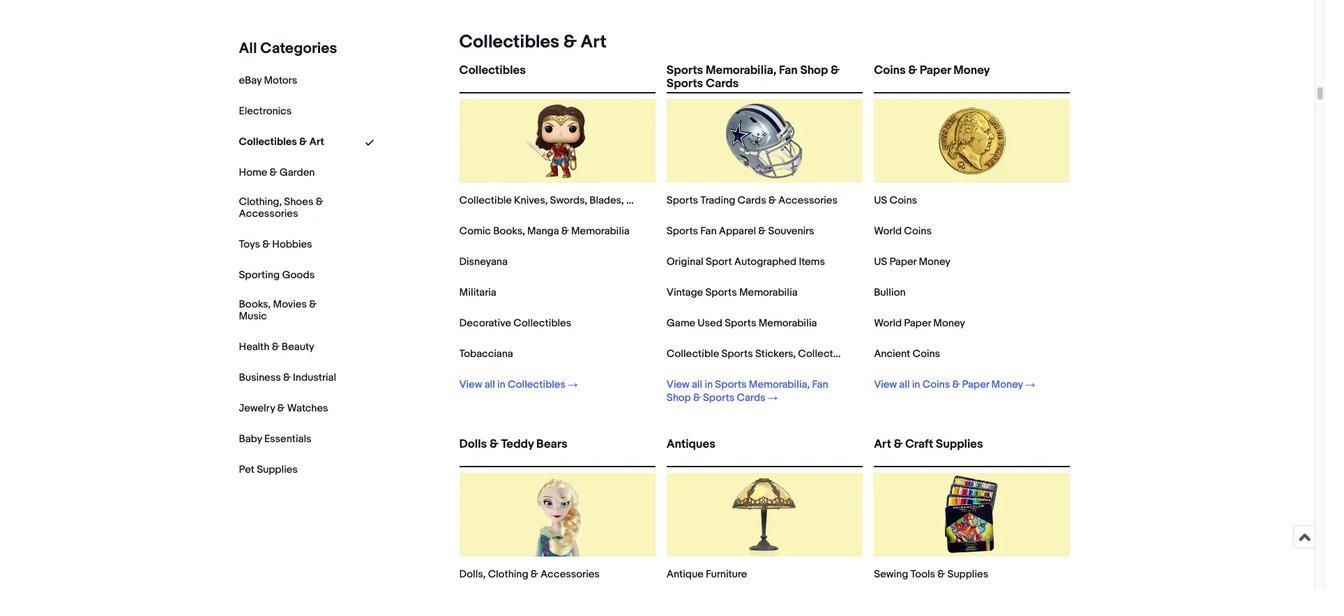 Task type: locate. For each thing, give the bounding box(es) containing it.
manga
[[527, 225, 559, 238]]

3 in from the left
[[912, 378, 920, 391]]

1 horizontal spatial shop
[[800, 63, 828, 77]]

1 vertical spatial world
[[874, 317, 902, 330]]

coins
[[874, 63, 906, 77], [890, 194, 917, 207], [904, 225, 932, 238], [913, 347, 940, 361], [922, 378, 950, 391]]

accessories inside clothing, shoes & accessories
[[239, 207, 298, 220]]

collectibles & art up home & garden link
[[239, 135, 324, 149]]

2 vertical spatial supplies
[[947, 568, 988, 581]]

view all in sports memorabilia, fan shop & sports cards
[[667, 378, 828, 405]]

collectible
[[459, 194, 512, 207], [667, 347, 719, 361]]

collectible up comic
[[459, 194, 512, 207]]

0 horizontal spatial collectible
[[459, 194, 512, 207]]

collectibles & art up collectibles link
[[459, 31, 607, 53]]

0 vertical spatial shop
[[800, 63, 828, 77]]

collectible down game
[[667, 347, 719, 361]]

cards inside sports memorabilia, fan shop & sports cards
[[706, 77, 739, 91]]

baby
[[239, 432, 262, 445]]

1 vertical spatial shop
[[667, 391, 691, 405]]

sporting goods link
[[239, 268, 315, 282]]

accessories up apparel
[[673, 194, 732, 207]]

1 horizontal spatial fan
[[779, 63, 798, 77]]

1 in from the left
[[497, 378, 505, 391]]

collectibles & art link up collectibles link
[[454, 31, 607, 53]]

apparel
[[719, 225, 756, 238]]

0 vertical spatial memorabilia,
[[706, 63, 776, 77]]

decorative collectibles
[[459, 317, 571, 330]]

us coins
[[874, 194, 917, 207]]

1 horizontal spatial art
[[581, 31, 607, 53]]

0 horizontal spatial all
[[484, 378, 495, 391]]

dolls
[[459, 437, 487, 451]]

0 vertical spatial collectible
[[459, 194, 512, 207]]

shop
[[800, 63, 828, 77], [667, 391, 691, 405]]

world for world coins
[[874, 225, 902, 238]]

original sport autographed items link
[[667, 255, 825, 269]]

sewing tools & supplies
[[874, 568, 988, 581]]

world for world paper money
[[874, 317, 902, 330]]

art left craft
[[874, 437, 891, 451]]

1 horizontal spatial collectibles & art link
[[454, 31, 607, 53]]

us up world coins link on the top
[[874, 194, 887, 207]]

1 horizontal spatial view
[[667, 378, 690, 391]]

0 vertical spatial collectibles & art
[[459, 31, 607, 53]]

2 us from the top
[[874, 255, 887, 269]]

1 horizontal spatial all
[[692, 378, 702, 391]]

supplies right tools
[[947, 568, 988, 581]]

us up bullion link
[[874, 255, 887, 269]]

2 view from the left
[[667, 378, 690, 391]]

0 vertical spatial world
[[874, 225, 902, 238]]

world coins
[[874, 225, 932, 238]]

game
[[667, 317, 695, 330]]

motors
[[264, 74, 297, 87]]

books, down sporting
[[239, 298, 271, 311]]

toys & hobbies link
[[239, 238, 312, 251]]

clothing, shoes & accessories link
[[239, 195, 337, 220]]

clothing
[[488, 568, 528, 581]]

electronics
[[239, 105, 292, 118]]

2 world from the top
[[874, 317, 902, 330]]

memorabilia down autographed
[[739, 286, 798, 299]]

1 horizontal spatial in
[[705, 378, 713, 391]]

world down bullion link
[[874, 317, 902, 330]]

memorabilia down "collectible knives, swords, blades, armors & accessories" link
[[571, 225, 629, 238]]

2 in from the left
[[705, 378, 713, 391]]

vintage
[[667, 286, 703, 299]]

militaria link
[[459, 286, 496, 299]]

comic
[[459, 225, 491, 238]]

1 vertical spatial memorabilia,
[[749, 378, 810, 391]]

books, movies & music
[[239, 298, 317, 323]]

0 vertical spatial supplies
[[936, 437, 983, 451]]

view up antiques
[[667, 378, 690, 391]]

toys
[[239, 238, 260, 251]]

vintage sports memorabilia
[[667, 286, 798, 299]]

0 vertical spatial collectibles & art link
[[454, 31, 607, 53]]

original sport autographed items
[[667, 255, 825, 269]]

all
[[239, 40, 257, 58]]

1 vertical spatial cards
[[738, 194, 766, 207]]

antiques image
[[723, 473, 807, 557]]

books, inside 'books, movies & music'
[[239, 298, 271, 311]]

& inside sports memorabilia, fan shop & sports cards
[[831, 63, 840, 77]]

all categories
[[239, 40, 337, 58]]

view for sports
[[667, 378, 690, 391]]

clothing, shoes & accessories
[[239, 195, 323, 220]]

all up antiques
[[692, 378, 702, 391]]

2 vertical spatial memorabilia
[[759, 317, 817, 330]]

art up garden
[[309, 135, 324, 149]]

memorabilia,
[[706, 63, 776, 77], [749, 378, 810, 391]]

dolls, clothing & accessories link
[[459, 568, 600, 581]]

memorabilia, inside sports memorabilia, fan shop & sports cards
[[706, 63, 776, 77]]

collectible knives, swords, blades, armors & accessories link
[[459, 194, 732, 207]]

all down ancient coins
[[899, 378, 910, 391]]

art up collectibles link
[[581, 31, 607, 53]]

disneyana
[[459, 255, 508, 269]]

0 horizontal spatial art
[[309, 135, 324, 149]]

memorabilia
[[571, 225, 629, 238], [739, 286, 798, 299], [759, 317, 817, 330]]

view down albums on the right of page
[[874, 378, 897, 391]]

1 vertical spatial collectible
[[667, 347, 719, 361]]

accessories down dolls & teddy bears image
[[540, 568, 600, 581]]

comic books, manga & memorabilia
[[459, 225, 629, 238]]

accessories up the toys & hobbies
[[239, 207, 298, 220]]

disneyana link
[[459, 255, 508, 269]]

memorabilia up collectible sports stickers, collections & albums link
[[759, 317, 817, 330]]

view all in coins & paper money link
[[874, 378, 1035, 391]]

1 vertical spatial books,
[[239, 298, 271, 311]]

2 horizontal spatial all
[[899, 378, 910, 391]]

view for coins
[[874, 378, 897, 391]]

tools
[[911, 568, 935, 581]]

1 vertical spatial collectibles & art link
[[239, 135, 324, 149]]

0 vertical spatial cards
[[706, 77, 739, 91]]

decorative
[[459, 317, 511, 330]]

fan inside sports memorabilia, fan shop & sports cards
[[779, 63, 798, 77]]

ancient coins
[[874, 347, 940, 361]]

fan
[[779, 63, 798, 77], [700, 225, 717, 238], [812, 378, 828, 391]]

sports
[[667, 63, 703, 77], [667, 77, 703, 91], [667, 194, 698, 207], [667, 225, 698, 238], [705, 286, 737, 299], [725, 317, 756, 330], [721, 347, 753, 361], [715, 378, 747, 391], [703, 391, 735, 405]]

in for coins
[[912, 378, 920, 391]]

2 vertical spatial cards
[[737, 391, 766, 405]]

collectibles & art link up home & garden link
[[239, 135, 324, 149]]

0 vertical spatial memorabilia
[[571, 225, 629, 238]]

0 horizontal spatial collectibles & art link
[[239, 135, 324, 149]]

view inside view all in sports memorabilia, fan shop & sports cards
[[667, 378, 690, 391]]

books, right comic
[[493, 225, 525, 238]]

us for us coins
[[874, 194, 887, 207]]

collectible sports stickers, collections & albums
[[667, 347, 901, 361]]

antiques link
[[667, 437, 863, 463]]

militaria
[[459, 286, 496, 299]]

in down tobacciana
[[497, 378, 505, 391]]

view all in collectibles link
[[459, 378, 578, 391]]

ebay
[[239, 74, 262, 87]]

1 vertical spatial collectibles & art
[[239, 135, 324, 149]]

all inside view all in sports memorabilia, fan shop & sports cards
[[692, 378, 702, 391]]

world down "us coins"
[[874, 225, 902, 238]]

business & industrial link
[[239, 371, 336, 384]]

supplies right pet
[[257, 463, 298, 476]]

dolls & teddy bears
[[459, 437, 567, 451]]

jewelry & watches
[[239, 401, 328, 415]]

ebay motors
[[239, 74, 297, 87]]

0 vertical spatial fan
[[779, 63, 798, 77]]

antique furniture
[[667, 568, 747, 581]]

1 vertical spatial supplies
[[257, 463, 298, 476]]

in for sports
[[705, 378, 713, 391]]

view
[[459, 378, 482, 391], [667, 378, 690, 391], [874, 378, 897, 391]]

all for sports
[[692, 378, 702, 391]]

& inside view all in sports memorabilia, fan shop & sports cards
[[693, 391, 701, 405]]

trading
[[700, 194, 735, 207]]

2 all from the left
[[692, 378, 702, 391]]

1 vertical spatial fan
[[700, 225, 717, 238]]

1 us from the top
[[874, 194, 887, 207]]

art & craft supplies link
[[874, 437, 1070, 463]]

in
[[497, 378, 505, 391], [705, 378, 713, 391], [912, 378, 920, 391]]

2 horizontal spatial art
[[874, 437, 891, 451]]

2 vertical spatial fan
[[812, 378, 828, 391]]

view all in collectibles
[[459, 378, 566, 391]]

view down tobacciana link
[[459, 378, 482, 391]]

0 horizontal spatial shop
[[667, 391, 691, 405]]

1 horizontal spatial books,
[[493, 225, 525, 238]]

essentials
[[264, 432, 311, 445]]

shop inside view all in sports memorabilia, fan shop & sports cards
[[667, 391, 691, 405]]

0 vertical spatial us
[[874, 194, 887, 207]]

0 horizontal spatial view
[[459, 378, 482, 391]]

accessories up souvenirs
[[778, 194, 838, 207]]

3 all from the left
[[899, 378, 910, 391]]

2 horizontal spatial view
[[874, 378, 897, 391]]

supplies right craft
[[936, 437, 983, 451]]

in down used
[[705, 378, 713, 391]]

ebay motors link
[[239, 74, 297, 87]]

all down tobacciana
[[484, 378, 495, 391]]

0 horizontal spatial in
[[497, 378, 505, 391]]

in inside view all in sports memorabilia, fan shop & sports cards
[[705, 378, 713, 391]]

3 view from the left
[[874, 378, 897, 391]]

in down ancient coins
[[912, 378, 920, 391]]

categories
[[260, 40, 337, 58]]

collectible knives, swords, blades, armors & accessories
[[459, 194, 732, 207]]

0 horizontal spatial books,
[[239, 298, 271, 311]]

1 world from the top
[[874, 225, 902, 238]]

1 horizontal spatial collectible
[[667, 347, 719, 361]]

sewing
[[874, 568, 908, 581]]

craft
[[905, 437, 933, 451]]

all for coins
[[899, 378, 910, 391]]

watches
[[287, 401, 328, 415]]

art
[[581, 31, 607, 53], [309, 135, 324, 149], [874, 437, 891, 451]]

2 horizontal spatial fan
[[812, 378, 828, 391]]

cards inside view all in sports memorabilia, fan shop & sports cards
[[737, 391, 766, 405]]

world coins link
[[874, 225, 932, 238]]

2 horizontal spatial in
[[912, 378, 920, 391]]

dolls & teddy bears image
[[516, 473, 599, 557]]

autographed
[[734, 255, 797, 269]]

shoes
[[284, 195, 313, 209]]

health & beauty
[[239, 340, 314, 353]]

stickers,
[[755, 347, 796, 361]]

1 vertical spatial us
[[874, 255, 887, 269]]

tobacciana
[[459, 347, 513, 361]]



Task type: vqa. For each thing, say whether or not it's contained in the screenshot.
the Delivery alert flag image on the bottom right of page
no



Task type: describe. For each thing, give the bounding box(es) containing it.
sewing tools & supplies link
[[874, 568, 988, 581]]

movies
[[273, 298, 307, 311]]

paper inside coins & paper money link
[[920, 63, 951, 77]]

jewelry & watches link
[[239, 401, 328, 415]]

sports trading cards & accessories
[[667, 194, 838, 207]]

1 all from the left
[[484, 378, 495, 391]]

swords,
[[550, 194, 587, 207]]

1 vertical spatial memorabilia
[[739, 286, 798, 299]]

home
[[239, 166, 267, 179]]

furniture
[[706, 568, 747, 581]]

used
[[698, 317, 723, 330]]

antiques
[[667, 437, 715, 451]]

view all in sports memorabilia, fan shop & sports cards link
[[667, 378, 843, 405]]

us paper money
[[874, 255, 951, 269]]

dolls,
[[459, 568, 486, 581]]

0 horizontal spatial fan
[[700, 225, 717, 238]]

sport
[[706, 255, 732, 269]]

business
[[239, 371, 281, 384]]

coins & paper money
[[874, 63, 990, 77]]

antique
[[667, 568, 704, 581]]

collectibles link
[[459, 63, 655, 89]]

0 horizontal spatial collectibles & art
[[239, 135, 324, 149]]

ancient
[[874, 347, 910, 361]]

sporting goods
[[239, 268, 315, 282]]

electronics link
[[239, 105, 292, 118]]

& inside 'books, movies & music'
[[309, 298, 317, 311]]

supplies for sewing tools & supplies
[[947, 568, 988, 581]]

bullion link
[[874, 286, 906, 299]]

us coins link
[[874, 194, 917, 207]]

0 vertical spatial books,
[[493, 225, 525, 238]]

baby essentials
[[239, 432, 311, 445]]

pet supplies link
[[239, 463, 298, 476]]

sports memorabilia, fan shop & sports cards link
[[667, 63, 863, 91]]

memorabilia, inside view all in sports memorabilia, fan shop & sports cards
[[749, 378, 810, 391]]

collectible for collectible knives, swords, blades, armors & accessories
[[459, 194, 512, 207]]

bullion
[[874, 286, 906, 299]]

jewelry
[[239, 401, 275, 415]]

art & craft supplies
[[874, 437, 983, 451]]

garden
[[279, 166, 315, 179]]

sports memorabilia, fan shop & sports cards image
[[723, 99, 807, 183]]

1 horizontal spatial collectibles & art
[[459, 31, 607, 53]]

collectible sports stickers, collections & albums link
[[667, 347, 901, 361]]

bears
[[536, 437, 567, 451]]

pet supplies
[[239, 463, 298, 476]]

decorative collectibles link
[[459, 317, 571, 330]]

dolls & teddy bears link
[[459, 437, 655, 463]]

coins & paper money link
[[874, 63, 1070, 89]]

1 view from the left
[[459, 378, 482, 391]]

books, movies & music link
[[239, 298, 337, 323]]

blades,
[[590, 194, 624, 207]]

antique furniture link
[[667, 568, 747, 581]]

world paper money
[[874, 317, 965, 330]]

beauty
[[282, 340, 314, 353]]

goods
[[282, 268, 315, 282]]

coins for us
[[890, 194, 917, 207]]

2 vertical spatial art
[[874, 437, 891, 451]]

souvenirs
[[768, 225, 814, 238]]

ancient coins link
[[874, 347, 940, 361]]

collectibles image
[[516, 99, 599, 183]]

hobbies
[[272, 238, 312, 251]]

original
[[667, 255, 703, 269]]

shop inside sports memorabilia, fan shop & sports cards
[[800, 63, 828, 77]]

business & industrial
[[239, 371, 336, 384]]

us paper money link
[[874, 255, 951, 269]]

home & garden link
[[239, 166, 315, 179]]

sporting
[[239, 268, 280, 282]]

items
[[799, 255, 825, 269]]

game used sports memorabilia link
[[667, 317, 817, 330]]

sports fan apparel & souvenirs
[[667, 225, 814, 238]]

game used sports memorabilia
[[667, 317, 817, 330]]

us for us paper money
[[874, 255, 887, 269]]

knives,
[[514, 194, 548, 207]]

vintage sports memorabilia link
[[667, 286, 798, 299]]

supplies for art & craft supplies
[[936, 437, 983, 451]]

home & garden
[[239, 166, 315, 179]]

world paper money link
[[874, 317, 965, 330]]

coins & paper money image
[[930, 99, 1014, 183]]

albums
[[865, 347, 901, 361]]

health & beauty link
[[239, 340, 314, 353]]

coins for ancient
[[913, 347, 940, 361]]

& inside clothing, shoes & accessories
[[316, 195, 323, 209]]

music
[[239, 309, 267, 323]]

coins for world
[[904, 225, 932, 238]]

1 vertical spatial art
[[309, 135, 324, 149]]

comic books, manga & memorabilia link
[[459, 225, 629, 238]]

fan inside view all in sports memorabilia, fan shop & sports cards
[[812, 378, 828, 391]]

sports memorabilia, fan shop & sports cards
[[667, 63, 840, 91]]

0 vertical spatial art
[[581, 31, 607, 53]]

sports trading cards & accessories link
[[667, 194, 838, 207]]

pet
[[239, 463, 254, 476]]

collectible for collectible sports stickers, collections & albums
[[667, 347, 719, 361]]

sports fan apparel & souvenirs link
[[667, 225, 814, 238]]

teddy
[[501, 437, 534, 451]]

art & craft supplies image
[[930, 473, 1014, 557]]

dolls, clothing & accessories
[[459, 568, 600, 581]]



